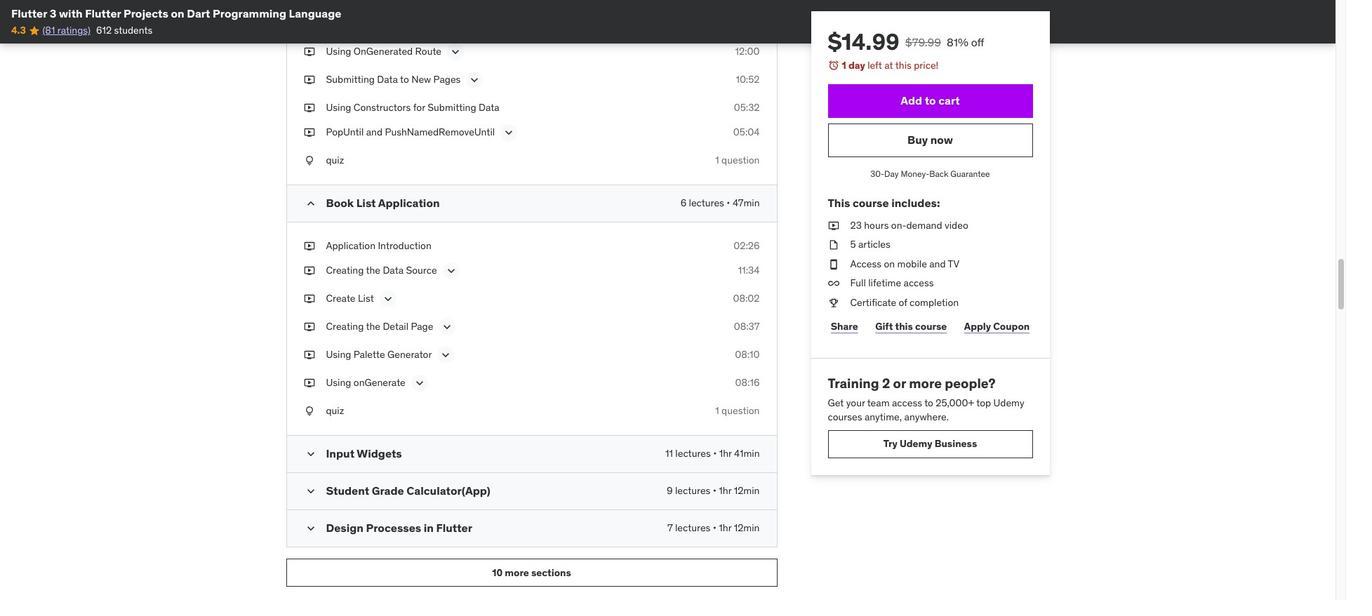 Task type: locate. For each thing, give the bounding box(es) containing it.
1hr down 9 lectures • 1hr 12min
[[719, 522, 732, 534]]

constructors
[[354, 101, 411, 113]]

2 vertical spatial to
[[925, 397, 933, 409]]

gift
[[875, 320, 893, 333]]

calculator(app)
[[407, 484, 490, 498]]

7 lectures • 1hr 12min
[[667, 522, 760, 534]]

small image for student
[[304, 484, 318, 498]]

3 small image from the top
[[304, 522, 318, 536]]

access down or
[[892, 397, 922, 409]]

10 more sections
[[492, 566, 571, 579]]

1 vertical spatial 12min
[[734, 522, 760, 534]]

in
[[424, 521, 434, 535]]

1 vertical spatial udemy
[[900, 437, 933, 450]]

show lecture description image right pushnamedremoveuntil
[[502, 126, 516, 140]]

• up the 7 lectures • 1hr 12min
[[713, 484, 717, 497]]

1 horizontal spatial flutter
[[85, 6, 121, 20]]

2 quiz from the top
[[326, 405, 344, 417]]

small image
[[304, 447, 318, 461]]

1 vertical spatial the
[[366, 320, 380, 333]]

submitting up constructors
[[326, 73, 375, 85]]

flutter right in
[[436, 521, 472, 535]]

xsmall image left create
[[304, 292, 315, 306]]

0 vertical spatial question
[[722, 154, 760, 167]]

lectures right 9
[[675, 484, 711, 497]]

team
[[867, 397, 890, 409]]

2 vertical spatial 1hr
[[719, 522, 732, 534]]

3 1hr from the top
[[719, 522, 732, 534]]

application introduction
[[326, 239, 432, 252]]

data down introduction at the top of page
[[383, 264, 404, 277]]

0 vertical spatial more
[[909, 374, 942, 391]]

1 question from the top
[[722, 154, 760, 167]]

route for using ongenerated route
[[415, 45, 441, 57]]

2 vertical spatial 1
[[715, 405, 719, 417]]

creating down create
[[326, 320, 364, 333]]

or
[[893, 374, 906, 391]]

on
[[171, 6, 184, 20], [884, 257, 895, 270]]

1 horizontal spatial udemy
[[994, 397, 1025, 409]]

1 vertical spatial quiz
[[326, 405, 344, 417]]

list right book
[[356, 196, 376, 210]]

the for data
[[366, 264, 380, 277]]

12min down 41min
[[734, 484, 760, 497]]

udemy right try
[[900, 437, 933, 450]]

book list application
[[326, 196, 440, 210]]

coupon
[[993, 320, 1030, 333]]

0 vertical spatial the
[[366, 264, 380, 277]]

0 vertical spatial udemy
[[994, 397, 1025, 409]]

2
[[882, 374, 890, 391]]

xsmall image
[[304, 17, 315, 30], [304, 45, 315, 58], [304, 73, 315, 87], [304, 101, 315, 115], [304, 154, 315, 168], [828, 238, 839, 252], [828, 257, 839, 271], [304, 264, 315, 278], [828, 277, 839, 291], [828, 296, 839, 310], [304, 320, 315, 334], [304, 348, 315, 362], [304, 405, 315, 418]]

0 horizontal spatial course
[[853, 196, 889, 210]]

(81
[[42, 24, 55, 37]]

programming
[[213, 6, 286, 20]]

includes:
[[892, 196, 940, 210]]

1 vertical spatial list
[[358, 292, 374, 305]]

23 hours on-demand video
[[850, 219, 968, 231]]

0 vertical spatial application
[[378, 196, 440, 210]]

create list
[[326, 292, 374, 305]]

1 vertical spatial small image
[[304, 484, 318, 498]]

new
[[411, 73, 431, 85]]

route up new
[[415, 45, 441, 57]]

show lecture description image
[[449, 45, 463, 59], [468, 73, 482, 87], [502, 126, 516, 140], [444, 264, 458, 278], [381, 292, 395, 306], [439, 348, 453, 362], [413, 377, 427, 391]]

25,000+
[[936, 397, 974, 409]]

flutter for design
[[436, 521, 472, 535]]

alarm image
[[828, 60, 839, 71]]

try udemy business link
[[828, 430, 1033, 458]]

flutter up the 4.3
[[11, 6, 47, 20]]

1hr for calculator(app)
[[719, 484, 732, 497]]

and left tv
[[929, 257, 946, 270]]

2 this from the top
[[895, 320, 913, 333]]

1 this from the top
[[895, 59, 912, 72]]

the left detail
[[366, 320, 380, 333]]

video
[[945, 219, 968, 231]]

design processes in flutter
[[326, 521, 472, 535]]

xsmall image
[[304, 126, 315, 140], [828, 219, 839, 232], [304, 239, 315, 253], [304, 292, 315, 306], [304, 377, 315, 390]]

1 vertical spatial submitting
[[428, 101, 476, 113]]

1 vertical spatial to
[[925, 93, 936, 107]]

small image
[[304, 196, 318, 210], [304, 484, 318, 498], [304, 522, 318, 536]]

add to cart
[[901, 93, 960, 107]]

gift this course
[[875, 320, 947, 333]]

2 creating from the top
[[326, 320, 364, 333]]

1 horizontal spatial course
[[915, 320, 947, 333]]

more
[[909, 374, 942, 391], [505, 566, 529, 579]]

application
[[378, 196, 440, 210], [326, 239, 376, 252]]

1 day left at this price!
[[842, 59, 939, 72]]

show lecture description image right "source"
[[444, 264, 458, 278]]

4 using from the top
[[326, 377, 351, 389]]

1 vertical spatial 1hr
[[719, 484, 732, 497]]

0 horizontal spatial on
[[171, 6, 184, 20]]

1
[[842, 59, 846, 72], [715, 154, 719, 167], [715, 405, 719, 417]]

small image left design
[[304, 522, 318, 536]]

show lecture description image right pages
[[468, 73, 482, 87]]

05:04
[[733, 126, 760, 138]]

0 vertical spatial list
[[356, 196, 376, 210]]

0 vertical spatial 1hr
[[719, 447, 732, 460]]

1 vertical spatial creating
[[326, 320, 364, 333]]

show lecture description image down show lecture description image
[[439, 348, 453, 362]]

certificate
[[850, 296, 896, 309]]

10:52
[[736, 73, 760, 85]]

1 vertical spatial on
[[884, 257, 895, 270]]

small image left student
[[304, 484, 318, 498]]

0 vertical spatial submitting
[[326, 73, 375, 85]]

creating up create
[[326, 264, 364, 277]]

flutter 3 with flutter projects on dart programming language
[[11, 6, 341, 20]]

lectures right 11 at the bottom of the page
[[675, 447, 711, 460]]

small image for book
[[304, 196, 318, 210]]

this
[[895, 59, 912, 72], [895, 320, 913, 333]]

apply coupon button
[[961, 313, 1033, 341]]

to inside button
[[925, 93, 936, 107]]

access
[[904, 277, 934, 289], [892, 397, 922, 409]]

quiz down "using ongenerate"
[[326, 405, 344, 417]]

using down defining
[[326, 45, 351, 57]]

business
[[935, 437, 977, 450]]

08:37
[[734, 320, 760, 333]]

question
[[722, 154, 760, 167], [722, 405, 760, 417]]

2 12min from the top
[[734, 522, 760, 534]]

using left palette
[[326, 348, 351, 361]]

0 vertical spatial creating
[[326, 264, 364, 277]]

quiz down popuntil
[[326, 154, 344, 167]]

2 vertical spatial small image
[[304, 522, 318, 536]]

data down using ongenerated route
[[377, 73, 398, 85]]

day
[[849, 59, 865, 72]]

mobile
[[897, 257, 927, 270]]

buy now button
[[828, 123, 1033, 157]]

completion
[[910, 296, 959, 309]]

1hr left 41min
[[719, 447, 732, 460]]

47min
[[733, 196, 760, 209]]

list right create
[[358, 292, 374, 305]]

1 up 6 lectures • 47min
[[715, 154, 719, 167]]

question down 05:04
[[722, 154, 760, 167]]

1 horizontal spatial more
[[909, 374, 942, 391]]

day
[[884, 168, 899, 179]]

• down 9 lectures • 1hr 12min
[[713, 522, 717, 534]]

guarantee
[[951, 168, 990, 179]]

1 using from the top
[[326, 45, 351, 57]]

1 vertical spatial and
[[929, 257, 946, 270]]

udemy right top
[[994, 397, 1025, 409]]

dart
[[187, 6, 210, 20]]

lectures for application
[[689, 196, 724, 209]]

0 horizontal spatial more
[[505, 566, 529, 579]]

23
[[850, 219, 862, 231]]

to up anywhere. at the right of the page
[[925, 397, 933, 409]]

• left 47min on the right of the page
[[727, 196, 730, 209]]

11
[[665, 447, 673, 460]]

1 creating from the top
[[326, 264, 364, 277]]

2 the from the top
[[366, 320, 380, 333]]

using up popuntil
[[326, 101, 351, 113]]

1 vertical spatial access
[[892, 397, 922, 409]]

introduction
[[378, 239, 432, 252]]

1 1 question from the top
[[715, 154, 760, 167]]

using constructors for submitting data
[[326, 101, 500, 113]]

1 vertical spatial route
[[415, 45, 441, 57]]

xsmall image left "using ongenerate"
[[304, 377, 315, 390]]

lectures right 7
[[675, 522, 711, 534]]

more right or
[[909, 374, 942, 391]]

0 vertical spatial 1 question
[[715, 154, 760, 167]]

quiz
[[326, 154, 344, 167], [326, 405, 344, 417]]

2 small image from the top
[[304, 484, 318, 498]]

udemy inside training 2 or more people? get your team access to 25,000+ top udemy courses anytime, anywhere.
[[994, 397, 1025, 409]]

05:32
[[734, 101, 760, 113]]

1 up 11 lectures • 1hr 41min
[[715, 405, 719, 417]]

udemy
[[994, 397, 1025, 409], [900, 437, 933, 450]]

1 vertical spatial application
[[326, 239, 376, 252]]

0 vertical spatial on
[[171, 6, 184, 20]]

show lecture description image up pages
[[449, 45, 463, 59]]

try
[[884, 437, 898, 450]]

access on mobile and tv
[[850, 257, 960, 270]]

0 vertical spatial this
[[895, 59, 912, 72]]

1 vertical spatial course
[[915, 320, 947, 333]]

12min
[[734, 484, 760, 497], [734, 522, 760, 534]]

0 vertical spatial 1
[[842, 59, 846, 72]]

0 vertical spatial quiz
[[326, 154, 344, 167]]

xsmall image left popuntil
[[304, 126, 315, 140]]

to left cart
[[925, 93, 936, 107]]

small image left book
[[304, 196, 318, 210]]

show lecture description image down generator
[[413, 377, 427, 391]]

612
[[96, 24, 112, 37]]

show lecture description image up detail
[[381, 292, 395, 306]]

access down the mobile at top right
[[904, 277, 934, 289]]

2 question from the top
[[722, 405, 760, 417]]

route right named on the top of the page
[[400, 17, 426, 29]]

creating the detail page
[[326, 320, 433, 333]]

1 vertical spatial 1 question
[[715, 405, 760, 417]]

0 vertical spatial 12min
[[734, 484, 760, 497]]

full
[[850, 277, 866, 289]]

show lecture description image for creating the data source
[[444, 264, 458, 278]]

4.3
[[11, 24, 26, 37]]

1 vertical spatial this
[[895, 320, 913, 333]]

grade
[[372, 484, 404, 498]]

1 small image from the top
[[304, 196, 318, 210]]

application up introduction at the top of page
[[378, 196, 440, 210]]

course up hours
[[853, 196, 889, 210]]

create
[[326, 292, 356, 305]]

lectures right '6'
[[689, 196, 724, 209]]

student
[[326, 484, 369, 498]]

and
[[366, 126, 383, 138], [929, 257, 946, 270]]

lectures for in
[[675, 522, 711, 534]]

0 horizontal spatial and
[[366, 126, 383, 138]]

1 right 'alarm' icon
[[842, 59, 846, 72]]

1 question down 05:04
[[715, 154, 760, 167]]

people?
[[945, 374, 996, 391]]

course down "completion" at right
[[915, 320, 947, 333]]

show lecture description image for submitting data to new pages
[[468, 73, 482, 87]]

and down constructors
[[366, 126, 383, 138]]

on up full lifetime access
[[884, 257, 895, 270]]

design
[[326, 521, 364, 535]]

1 12min from the top
[[734, 484, 760, 497]]

1 vertical spatial question
[[722, 405, 760, 417]]

route
[[400, 17, 426, 29], [415, 45, 441, 57]]

price!
[[914, 59, 939, 72]]

gift this course link
[[872, 313, 950, 341]]

submitting up pushnamedremoveuntil
[[428, 101, 476, 113]]

2 1hr from the top
[[719, 484, 732, 497]]

1hr up the 7 lectures • 1hr 12min
[[719, 484, 732, 497]]

0 vertical spatial route
[[400, 17, 426, 29]]

1 the from the top
[[366, 264, 380, 277]]

more right 10
[[505, 566, 529, 579]]

flutter
[[11, 6, 47, 20], [85, 6, 121, 20], [436, 521, 472, 535]]

using left ongenerate
[[326, 377, 351, 389]]

access inside training 2 or more people? get your team access to 25,000+ top udemy courses anytime, anywhere.
[[892, 397, 922, 409]]

this right at
[[895, 59, 912, 72]]

the down application introduction
[[366, 264, 380, 277]]

1 question down 08:16
[[715, 405, 760, 417]]

more inside button
[[505, 566, 529, 579]]

3 using from the top
[[326, 348, 351, 361]]

flutter up 612
[[85, 6, 121, 20]]

12min for design processes in flutter
[[734, 522, 760, 534]]

to left new
[[400, 73, 409, 85]]

2 horizontal spatial flutter
[[436, 521, 472, 535]]

•
[[727, 196, 730, 209], [713, 447, 717, 460], [713, 484, 717, 497], [713, 522, 717, 534]]

2 using from the top
[[326, 101, 351, 113]]

• left 41min
[[713, 447, 717, 460]]

xsmall image for using ongenerate
[[304, 377, 315, 390]]

1 horizontal spatial application
[[378, 196, 440, 210]]

0 horizontal spatial flutter
[[11, 6, 47, 20]]

1 vertical spatial more
[[505, 566, 529, 579]]

data up pushnamedremoveuntil
[[479, 101, 500, 113]]

application up creating the data source
[[326, 239, 376, 252]]

0 vertical spatial small image
[[304, 196, 318, 210]]

this right gift
[[895, 320, 913, 333]]

question down 08:16
[[722, 405, 760, 417]]

on left dart
[[171, 6, 184, 20]]

0 vertical spatial course
[[853, 196, 889, 210]]

12min down 9 lectures • 1hr 12min
[[734, 522, 760, 534]]

this
[[828, 196, 850, 210]]



Task type: vqa. For each thing, say whether or not it's contained in the screenshot.
a inside THE EVERY DAY A LITTLE CLOSER LEARNING HELPS YOU REACH YOUR GOALS. KEEP LEARNING AND REAP THE REWARDS.
no



Task type: describe. For each thing, give the bounding box(es) containing it.
creating the data source
[[326, 264, 437, 277]]

defining named route
[[326, 17, 426, 29]]

xsmall image for create list
[[304, 292, 315, 306]]

demand
[[906, 219, 942, 231]]

creating for creating the detail page
[[326, 320, 364, 333]]

detail
[[383, 320, 409, 333]]

xsmall image for popuntil and pushnamedremoveuntil
[[304, 126, 315, 140]]

using for using ongenerated route
[[326, 45, 351, 57]]

add to cart button
[[828, 84, 1033, 118]]

xsmall image left 23
[[828, 219, 839, 232]]

(81 ratings)
[[42, 24, 90, 37]]

this inside "link"
[[895, 320, 913, 333]]

7
[[667, 522, 673, 534]]

0 horizontal spatial application
[[326, 239, 376, 252]]

using for using ongenerate
[[326, 377, 351, 389]]

ongenerated
[[354, 45, 413, 57]]

buy
[[908, 133, 928, 147]]

show lecture description image
[[440, 320, 454, 334]]

buy now
[[908, 133, 953, 147]]

show lecture description image for popuntil and pushnamedremoveuntil
[[502, 126, 516, 140]]

input
[[326, 446, 355, 460]]

30-
[[871, 168, 884, 179]]

6
[[681, 196, 687, 209]]

this course includes:
[[828, 196, 940, 210]]

using for using constructors for submitting data
[[326, 101, 351, 113]]

1 1hr from the top
[[719, 447, 732, 460]]

0 vertical spatial and
[[366, 126, 383, 138]]

08:02
[[733, 292, 760, 305]]

show lecture description image for using ongenerated route
[[449, 45, 463, 59]]

money-
[[901, 168, 929, 179]]

ongenerate
[[354, 377, 406, 389]]

input widgets
[[326, 446, 402, 460]]

for
[[413, 101, 425, 113]]

share
[[831, 320, 858, 333]]

0 vertical spatial data
[[377, 73, 398, 85]]

named
[[365, 17, 397, 29]]

apply
[[964, 320, 991, 333]]

show lecture description image for create list
[[381, 292, 395, 306]]

show lecture description image for using ongenerate
[[413, 377, 427, 391]]

1 horizontal spatial on
[[884, 257, 895, 270]]

2 1 question from the top
[[715, 405, 760, 417]]

defining
[[326, 17, 363, 29]]

show lecture description image for using palette generator
[[439, 348, 453, 362]]

with
[[59, 6, 83, 20]]

30-day money-back guarantee
[[871, 168, 990, 179]]

2 vertical spatial data
[[383, 264, 404, 277]]

sections
[[531, 566, 571, 579]]

creating for creating the data source
[[326, 264, 364, 277]]

lectures for calculator(app)
[[675, 484, 711, 497]]

palette
[[354, 348, 385, 361]]

tv
[[948, 257, 960, 270]]

12min for student grade calculator(app)
[[734, 484, 760, 497]]

1 vertical spatial data
[[479, 101, 500, 113]]

08:10
[[735, 348, 760, 361]]

pages
[[434, 73, 461, 85]]

add
[[901, 93, 922, 107]]

0 horizontal spatial udemy
[[900, 437, 933, 450]]

0 horizontal spatial submitting
[[326, 73, 375, 85]]

small image for design
[[304, 522, 318, 536]]

3
[[50, 6, 56, 20]]

certificate of completion
[[850, 296, 959, 309]]

popuntil and pushnamedremoveuntil
[[326, 126, 495, 138]]

1 horizontal spatial submitting
[[428, 101, 476, 113]]

page
[[411, 320, 433, 333]]

flutter for flutter
[[85, 6, 121, 20]]

left
[[868, 59, 882, 72]]

access
[[850, 257, 882, 270]]

more inside training 2 or more people? get your team access to 25,000+ top udemy courses anytime, anywhere.
[[909, 374, 942, 391]]

6 lectures • 47min
[[681, 196, 760, 209]]

off
[[971, 35, 984, 49]]

0 vertical spatial access
[[904, 277, 934, 289]]

$79.99
[[905, 35, 941, 49]]

list for create
[[358, 292, 374, 305]]

11:34
[[738, 264, 760, 277]]

training
[[828, 374, 879, 391]]

language
[[289, 6, 341, 20]]

articles
[[858, 238, 891, 251]]

students
[[114, 24, 153, 37]]

1hr for in
[[719, 522, 732, 534]]

xsmall image left application introduction
[[304, 239, 315, 253]]

5 articles
[[850, 238, 891, 251]]

• for calculator(app)
[[713, 484, 717, 497]]

get
[[828, 397, 844, 409]]

to inside training 2 or more people? get your team access to 25,000+ top udemy courses anytime, anywhere.
[[925, 397, 933, 409]]

submitting data to new pages
[[326, 73, 461, 85]]

0 vertical spatial to
[[400, 73, 409, 85]]

cart
[[939, 93, 960, 107]]

generator
[[387, 348, 432, 361]]

9
[[667, 484, 673, 497]]

$14.99
[[828, 27, 900, 56]]

courses
[[828, 411, 862, 423]]

book
[[326, 196, 354, 210]]

using for using palette generator
[[326, 348, 351, 361]]

back
[[929, 168, 949, 179]]

10 more sections button
[[286, 559, 777, 587]]

using ongenerated route
[[326, 45, 441, 57]]

1 quiz from the top
[[326, 154, 344, 167]]

list for book
[[356, 196, 376, 210]]

$14.99 $79.99 81% off
[[828, 27, 984, 56]]

your
[[846, 397, 865, 409]]

• for application
[[727, 196, 730, 209]]

1 vertical spatial 1
[[715, 154, 719, 167]]

at
[[885, 59, 893, 72]]

anywhere.
[[904, 411, 949, 423]]

route for defining named route
[[400, 17, 426, 29]]

projects
[[124, 6, 168, 20]]

the for detail
[[366, 320, 380, 333]]

anytime,
[[865, 411, 902, 423]]

pushnamedremoveuntil
[[385, 126, 495, 138]]

share button
[[828, 313, 861, 341]]

81%
[[947, 35, 969, 49]]

612 students
[[96, 24, 153, 37]]

• for in
[[713, 522, 717, 534]]

1 horizontal spatial and
[[929, 257, 946, 270]]

course inside "link"
[[915, 320, 947, 333]]



